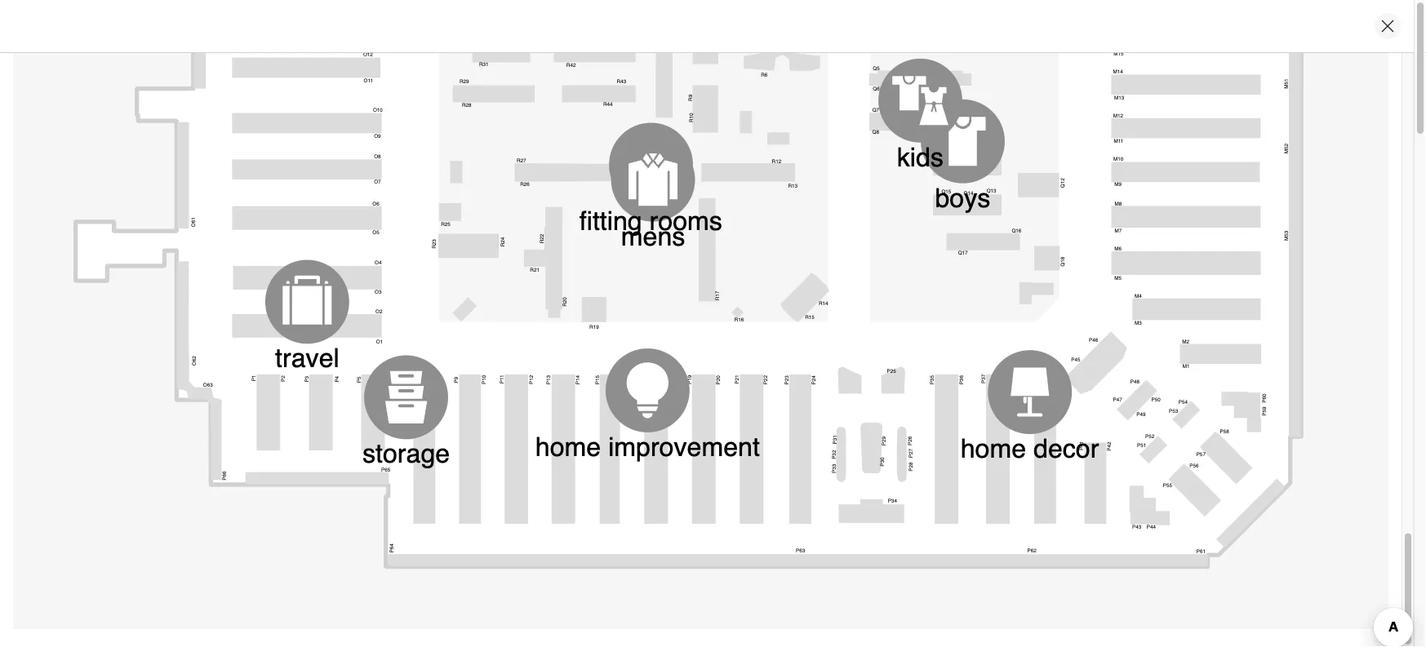 Task type: describe. For each thing, give the bounding box(es) containing it.
0 vertical spatial store
[[263, 124, 292, 140]]

hill
[[293, 193, 309, 207]]

store
[[1140, 242, 1168, 256]]

open
[[223, 245, 252, 259]]

map
[[1171, 242, 1194, 256]]

513-
[[291, 225, 315, 240]]

san jose oakridge map image
[[223, 275, 1203, 520]]

call store
[[1038, 242, 1087, 256]]

until
[[255, 245, 276, 259]]

jose
[[273, 154, 327, 183]]

delivery
[[1018, 556, 1076, 575]]

currently shopping
[[457, 162, 541, 174]]

store map button
[[1106, 230, 1203, 269]]

get directions link
[[877, 230, 995, 269]]

rd
[[312, 193, 327, 207]]

10:00pm
[[279, 245, 325, 259]]

call store button
[[1005, 230, 1096, 269]]

jose,
[[246, 209, 273, 223]]

blossom
[[246, 193, 290, 207]]

get
[[913, 242, 932, 256]]

95123-
[[295, 209, 331, 223]]

shop
[[907, 556, 945, 575]]

(408)
[[263, 225, 288, 240]]

shopping
[[500, 162, 541, 174]]



Task type: locate. For each thing, give the bounding box(es) containing it.
san inside 879 blossom hill rd san jose, ca 95123-1213 phone: (408) 513-3002 open until 10:00pm
[[223, 209, 243, 223]]

currently
[[457, 162, 497, 174]]

What can we help you find? suggestions appear below search field
[[672, 52, 1078, 88]]

a
[[252, 124, 259, 140]]

shop pickup & delivery
[[907, 556, 1076, 575]]

0 vertical spatial san
[[223, 154, 267, 183]]

1213
[[331, 209, 357, 223]]

&
[[1003, 556, 1014, 575]]

store inside call store button
[[1061, 242, 1087, 256]]

directions
[[935, 242, 985, 256]]

san
[[223, 154, 267, 183], [223, 209, 243, 223]]

879
[[223, 193, 242, 207]]

1 vertical spatial store
[[1061, 242, 1087, 256]]

get directions
[[913, 242, 985, 256]]

oakridge
[[334, 154, 437, 183]]

phone:
[[223, 225, 259, 240]]

san jose oakridge
[[223, 154, 437, 183]]

3002
[[315, 225, 340, 240]]

san up 879
[[223, 154, 267, 183]]

1 horizontal spatial store
[[1061, 242, 1087, 256]]

store right call
[[1061, 242, 1087, 256]]

ca
[[277, 209, 292, 223]]

store map
[[1140, 242, 1194, 256]]

pickup
[[950, 556, 999, 575]]

0 horizontal spatial store
[[263, 124, 292, 140]]

2 san from the top
[[223, 209, 243, 223]]

san down 879
[[223, 209, 243, 223]]

call
[[1038, 242, 1058, 256]]

store right a
[[263, 124, 292, 140]]

879 blossom hill rd san jose, ca 95123-1213 phone: (408) 513-3002 open until 10:00pm
[[223, 193, 357, 259]]

find
[[223, 124, 248, 140]]

find a store
[[223, 124, 292, 140]]

1 vertical spatial san
[[223, 209, 243, 223]]

store
[[263, 124, 292, 140], [1061, 242, 1087, 256]]

dialog
[[0, 0, 1427, 648]]

find a store link
[[223, 124, 292, 140]]

1 san from the top
[[223, 154, 267, 183]]



Task type: vqa. For each thing, say whether or not it's contained in the screenshot.
Directions
yes



